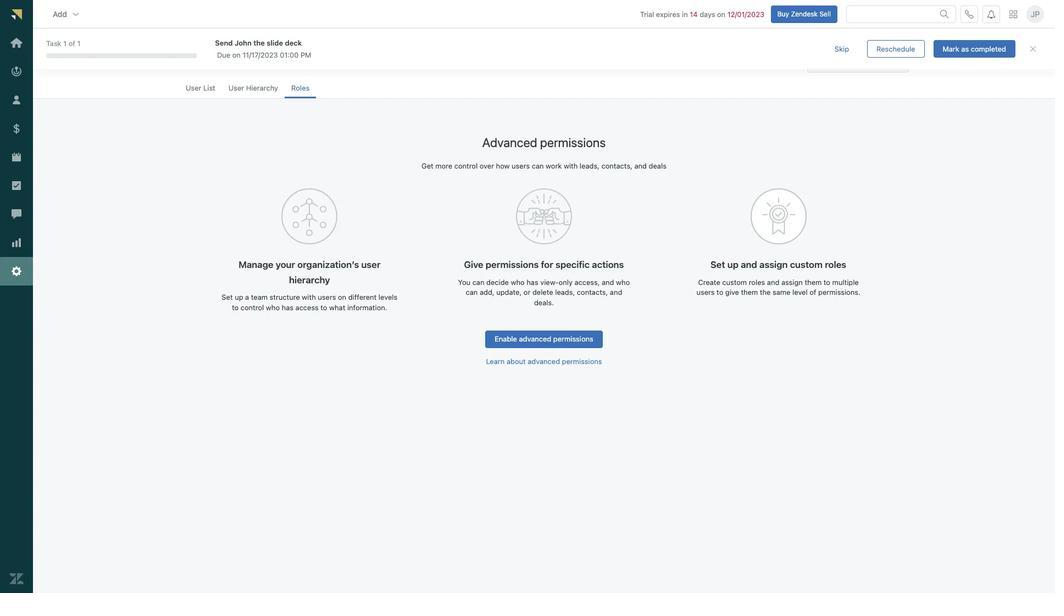 Task type: describe. For each thing, give the bounding box(es) containing it.
1 horizontal spatial with
[[564, 161, 578, 170]]

as
[[961, 44, 969, 53]]

set for set up and assign custom roles
[[711, 260, 725, 271]]

0 vertical spatial can
[[532, 161, 544, 170]]

1 horizontal spatial who
[[511, 278, 525, 287]]

trial expires in 14 days on 12/01/2023
[[640, 10, 764, 18]]

fist bump image
[[516, 189, 572, 245]]

create
[[698, 278, 720, 287]]

set up a team structure with users on different levels to control who has access to what information.
[[222, 293, 397, 312]]

advanced permissions
[[482, 135, 606, 150]]

to up permissions.
[[824, 278, 830, 287]]

different
[[348, 293, 377, 302]]

deals.
[[534, 298, 554, 307]]

roles inside create custom roles and assign them to multiple users to give them the same level of permissions.
[[749, 278, 765, 287]]

expires
[[656, 10, 680, 18]]

add
[[53, 9, 67, 18]]

john
[[235, 38, 252, 47]]

1 horizontal spatial custom
[[790, 260, 823, 271]]

2 horizontal spatial who
[[616, 278, 630, 287]]

up for a
[[235, 293, 243, 302]]

on inside send john the slide deck due on 11/17/2023 01:00 pm
[[232, 50, 241, 59]]

skip button
[[825, 40, 858, 58]]

learn about advanced permissions link
[[486, 357, 602, 366]]

levels
[[378, 293, 397, 302]]

enable advanced permissions
[[495, 335, 593, 343]]

permissions inside the 'enable advanced permissions' button
[[553, 335, 593, 343]]

search image
[[940, 10, 949, 18]]

0 horizontal spatial of
[[69, 39, 75, 48]]

get
[[421, 161, 433, 170]]

same
[[773, 288, 790, 297]]

0 vertical spatial on
[[717, 10, 725, 18]]

has inside you can decide who has view-only access, and who can add, update, or delete leads, contacts, and deals.
[[527, 278, 538, 287]]

a
[[245, 293, 249, 302]]

1 horizontal spatial leads,
[[580, 161, 599, 170]]

send john the slide deck link
[[215, 38, 805, 48]]

get more control over how users can work with leads, contacts, and deals
[[421, 161, 666, 170]]

task 1 of 1
[[46, 39, 81, 48]]

permissions up the decide at top
[[486, 260, 539, 271]]

what
[[329, 303, 345, 312]]

sell
[[820, 10, 831, 18]]

skip
[[835, 44, 849, 53]]

1 horizontal spatial roles
[[825, 260, 846, 271]]

hierarchy
[[246, 84, 278, 92]]

enable
[[495, 335, 517, 343]]

over
[[480, 161, 494, 170]]

chevron down image
[[71, 10, 80, 18]]

deck
[[285, 38, 302, 47]]

control inside the set up a team structure with users on different levels to control who has access to what information.
[[241, 303, 264, 312]]

1 1 from the left
[[63, 39, 67, 48]]

pm
[[301, 50, 311, 59]]

mark as completed
[[943, 44, 1006, 53]]

zendesk image
[[9, 572, 24, 586]]

specific
[[555, 260, 590, 271]]

2 1 from the left
[[77, 39, 81, 48]]

graph representing hierarchy image
[[282, 189, 338, 245]]

task
[[46, 39, 61, 48]]

and inside create custom roles and assign them to multiple users to give them the same level of permissions.
[[767, 278, 779, 287]]

on inside the set up a team structure with users on different levels to control who has access to what information.
[[338, 293, 346, 302]]

bell image
[[987, 10, 996, 18]]

days
[[700, 10, 715, 18]]

access,
[[574, 278, 600, 287]]

structure
[[270, 293, 300, 302]]

users inside create custom roles and assign them to multiple users to give them the same level of permissions.
[[696, 288, 715, 297]]

up for and
[[727, 260, 739, 271]]

14
[[690, 10, 698, 18]]

permissions inside learn about advanced permissions link
[[562, 357, 602, 366]]

organization's
[[297, 260, 359, 271]]

how
[[496, 161, 510, 170]]

enable advanced permissions button
[[485, 331, 603, 348]]

manage your organization's user hierarchy
[[239, 260, 381, 286]]

learn
[[486, 357, 505, 366]]

with inside the set up a team structure with users on different levels to control who has access to what information.
[[302, 293, 316, 302]]

permissions.
[[818, 288, 860, 297]]

decide
[[486, 278, 509, 287]]

access
[[295, 303, 319, 312]]

mark as completed button
[[933, 40, 1015, 58]]

set for set up a team structure with users on different levels to control who has access to what information.
[[222, 293, 233, 302]]

12/01/2023
[[727, 10, 764, 18]]

actions
[[592, 260, 624, 271]]

leads, inside you can decide who has view-only access, and who can add, update, or delete leads, contacts, and deals.
[[555, 288, 575, 297]]

information.
[[347, 303, 387, 312]]

send john the slide deck due on 11/17/2023 01:00 pm
[[215, 38, 311, 59]]

view-
[[540, 278, 559, 287]]

completed
[[971, 44, 1006, 53]]

calls image
[[965, 10, 974, 18]]

user for user hierarchy
[[228, 84, 244, 92]]

1 vertical spatial can
[[472, 278, 484, 287]]

management
[[204, 54, 268, 67]]

contacts, inside you can decide who has view-only access, and who can add, update, or delete leads, contacts, and deals.
[[577, 288, 608, 297]]

hierarchy
[[289, 275, 330, 286]]

learn about advanced permissions
[[486, 357, 602, 366]]

mark
[[943, 44, 959, 53]]

advanced
[[482, 135, 537, 150]]

give
[[725, 288, 739, 297]]

team
[[251, 293, 268, 302]]

to left what
[[321, 303, 327, 312]]

slide
[[267, 38, 283, 47]]



Task type: vqa. For each thing, say whether or not it's contained in the screenshot.
Zendesk image
yes



Task type: locate. For each thing, give the bounding box(es) containing it.
success ribbon image
[[750, 189, 806, 245]]

0 horizontal spatial leads,
[[555, 288, 575, 297]]

who inside the set up a team structure with users on different levels to control who has access to what information.
[[266, 303, 280, 312]]

add button
[[44, 3, 89, 25]]

for
[[541, 260, 553, 271]]

1 horizontal spatial has
[[527, 278, 538, 287]]

0 vertical spatial control
[[454, 161, 478, 170]]

users up what
[[318, 293, 336, 302]]

reschedule
[[876, 44, 915, 53]]

1 vertical spatial on
[[232, 50, 241, 59]]

up up give
[[727, 260, 739, 271]]

advanced down the 'enable advanced permissions' button
[[528, 357, 560, 366]]

set inside the set up a team structure with users on different levels to control who has access to what information.
[[222, 293, 233, 302]]

1 vertical spatial assign
[[781, 278, 803, 287]]

user list
[[186, 84, 215, 92]]

deals
[[649, 161, 666, 170]]

zendesk
[[791, 10, 818, 18]]

on up what
[[338, 293, 346, 302]]

assign
[[759, 260, 788, 271], [781, 278, 803, 287]]

1 horizontal spatial the
[[760, 288, 771, 297]]

1 vertical spatial custom
[[722, 278, 747, 287]]

jp button
[[1026, 5, 1044, 23]]

users
[[512, 161, 530, 170], [696, 288, 715, 297], [318, 293, 336, 302]]

the up "11/17/2023"
[[253, 38, 265, 47]]

0 vertical spatial assign
[[759, 260, 788, 271]]

up left a
[[235, 293, 243, 302]]

up inside the set up a team structure with users on different levels to control who has access to what information.
[[235, 293, 243, 302]]

contacts, down access,
[[577, 288, 608, 297]]

them right give
[[741, 288, 758, 297]]

1 horizontal spatial users
[[512, 161, 530, 170]]

has up or
[[527, 278, 538, 287]]

0 vertical spatial up
[[727, 260, 739, 271]]

roles
[[825, 260, 846, 271], [749, 278, 765, 287]]

0 vertical spatial custom
[[790, 260, 823, 271]]

give
[[464, 260, 483, 271]]

can up 'add,'
[[472, 278, 484, 287]]

add,
[[480, 288, 494, 297]]

reschedule button
[[867, 40, 925, 58]]

and
[[634, 161, 647, 170], [741, 260, 757, 271], [602, 278, 614, 287], [767, 278, 779, 287], [610, 288, 622, 297]]

cancel image
[[1029, 45, 1037, 53]]

advanced inside button
[[519, 335, 551, 343]]

control left 'over'
[[454, 161, 478, 170]]

0 vertical spatial set
[[711, 260, 725, 271]]

of inside create custom roles and assign them to multiple users to give them the same level of permissions.
[[810, 288, 816, 297]]

on
[[717, 10, 725, 18], [232, 50, 241, 59], [338, 293, 346, 302]]

0 vertical spatial the
[[253, 38, 265, 47]]

licenses.
[[857, 52, 886, 61]]

work
[[546, 161, 562, 170]]

1 vertical spatial with
[[302, 293, 316, 302]]

0 horizontal spatial who
[[266, 303, 280, 312]]

1 horizontal spatial on
[[338, 293, 346, 302]]

user
[[361, 260, 381, 271]]

2 horizontal spatial users
[[696, 288, 715, 297]]

using
[[830, 52, 849, 61]]

0 horizontal spatial the
[[253, 38, 265, 47]]

control down a
[[241, 303, 264, 312]]

0 horizontal spatial 1
[[63, 39, 67, 48]]

on right due
[[232, 50, 241, 59]]

user management
[[179, 54, 268, 67]]

who down the 'actions'
[[616, 278, 630, 287]]

1 horizontal spatial set
[[711, 260, 725, 271]]

send
[[215, 38, 233, 47]]

buy zendesk sell
[[777, 10, 831, 18]]

0 horizontal spatial with
[[302, 293, 316, 302]]

1 vertical spatial has
[[282, 303, 293, 312]]

1 vertical spatial set
[[222, 293, 233, 302]]

leads, right work
[[580, 161, 599, 170]]

1 horizontal spatial control
[[454, 161, 478, 170]]

contacts, left deals
[[601, 161, 632, 170]]

user for user list
[[186, 84, 201, 92]]

1 horizontal spatial of
[[810, 288, 816, 297]]

0 vertical spatial contacts,
[[601, 161, 632, 170]]

zendesk products image
[[1009, 10, 1017, 18]]

set left a
[[222, 293, 233, 302]]

2
[[851, 52, 855, 61]]

0 horizontal spatial custom
[[722, 278, 747, 287]]

users down 'create' on the top of the page
[[696, 288, 715, 297]]

to down manage
[[232, 303, 239, 312]]

user hierarchy
[[228, 84, 278, 92]]

in
[[682, 10, 688, 18]]

you
[[458, 278, 470, 287]]

2 vertical spatial on
[[338, 293, 346, 302]]

1 vertical spatial roles
[[749, 278, 765, 287]]

only
[[559, 278, 573, 287]]

you can decide who has view-only access, and who can add, update, or delete leads, contacts, and deals.
[[458, 278, 630, 307]]

jp
[[1031, 9, 1040, 19]]

or
[[524, 288, 530, 297]]

0 horizontal spatial has
[[282, 303, 293, 312]]

with right work
[[564, 161, 578, 170]]

0 vertical spatial roles
[[825, 260, 846, 271]]

create custom roles and assign them to multiple users to give them the same level of permissions.
[[696, 278, 860, 297]]

who down structure
[[266, 303, 280, 312]]

give permissions for specific actions
[[464, 260, 624, 271]]

2 horizontal spatial on
[[717, 10, 725, 18]]

permissions down the 'enable advanced permissions' button
[[562, 357, 602, 366]]

1 horizontal spatial 1
[[77, 39, 81, 48]]

assign inside create custom roles and assign them to multiple users to give them the same level of permissions.
[[781, 278, 803, 287]]

who up update,
[[511, 278, 525, 287]]

update,
[[496, 288, 522, 297]]

contacts,
[[601, 161, 632, 170], [577, 288, 608, 297]]

with up access
[[302, 293, 316, 302]]

can
[[532, 161, 544, 170], [472, 278, 484, 287], [466, 288, 478, 297]]

0 vertical spatial with
[[564, 161, 578, 170]]

manage
[[239, 260, 273, 271]]

leads,
[[580, 161, 599, 170], [555, 288, 575, 297]]

set
[[711, 260, 725, 271], [222, 293, 233, 302]]

0 horizontal spatial set
[[222, 293, 233, 302]]

roles up multiple
[[825, 260, 846, 271]]

level
[[792, 288, 808, 297]]

to left give
[[717, 288, 723, 297]]

multiple
[[832, 278, 859, 287]]

1 horizontal spatial up
[[727, 260, 739, 271]]

0 vertical spatial of
[[69, 39, 75, 48]]

custom inside create custom roles and assign them to multiple users to give them the same level of permissions.
[[722, 278, 747, 287]]

user
[[179, 54, 202, 67], [186, 84, 201, 92], [228, 84, 244, 92]]

1 vertical spatial leads,
[[555, 288, 575, 297]]

of right level
[[810, 288, 816, 297]]

delete
[[532, 288, 553, 297]]

assign up create custom roles and assign them to multiple users to give them the same level of permissions.
[[759, 260, 788, 271]]

has down structure
[[282, 303, 293, 312]]

about
[[507, 357, 526, 366]]

roles
[[291, 84, 309, 92]]

1 horizontal spatial them
[[805, 278, 822, 287]]

user up user list
[[179, 54, 202, 67]]

0 horizontal spatial them
[[741, 288, 758, 297]]

users right how
[[512, 161, 530, 170]]

list
[[203, 84, 215, 92]]

11/17/2023
[[243, 50, 278, 59]]

using 2 licenses.
[[830, 52, 886, 61]]

user left hierarchy
[[228, 84, 244, 92]]

your
[[276, 260, 295, 271]]

them
[[805, 278, 822, 287], [741, 288, 758, 297]]

on right days
[[717, 10, 725, 18]]

of
[[69, 39, 75, 48], [810, 288, 816, 297]]

2 vertical spatial can
[[466, 288, 478, 297]]

custom up level
[[790, 260, 823, 271]]

of right 'task'
[[69, 39, 75, 48]]

0 vertical spatial them
[[805, 278, 822, 287]]

1 vertical spatial of
[[810, 288, 816, 297]]

can left work
[[532, 161, 544, 170]]

control
[[454, 161, 478, 170], [241, 303, 264, 312]]

the inside create custom roles and assign them to multiple users to give them the same level of permissions.
[[760, 288, 771, 297]]

1 vertical spatial contacts,
[[577, 288, 608, 297]]

advanced up 'learn about advanced permissions'
[[519, 335, 551, 343]]

set up and assign custom roles
[[711, 260, 846, 271]]

them up level
[[805, 278, 822, 287]]

up
[[727, 260, 739, 271], [235, 293, 243, 302]]

0 horizontal spatial users
[[318, 293, 336, 302]]

has inside the set up a team structure with users on different levels to control who has access to what information.
[[282, 303, 293, 312]]

0 horizontal spatial roles
[[749, 278, 765, 287]]

with
[[564, 161, 578, 170], [302, 293, 316, 302]]

leads, down only
[[555, 288, 575, 297]]

0 horizontal spatial on
[[232, 50, 241, 59]]

user left list
[[186, 84, 201, 92]]

roles down set up and assign custom roles
[[749, 278, 765, 287]]

1
[[63, 39, 67, 48], [77, 39, 81, 48]]

1 vertical spatial the
[[760, 288, 771, 297]]

the inside send john the slide deck due on 11/17/2023 01:00 pm
[[253, 38, 265, 47]]

0 horizontal spatial up
[[235, 293, 243, 302]]

permissions up 'learn about advanced permissions'
[[553, 335, 593, 343]]

permissions up work
[[540, 135, 606, 150]]

buy zendesk sell button
[[771, 5, 837, 23]]

trial
[[640, 10, 654, 18]]

01:00
[[280, 50, 299, 59]]

0 horizontal spatial control
[[241, 303, 264, 312]]

buy
[[777, 10, 789, 18]]

more
[[435, 161, 452, 170]]

1 vertical spatial them
[[741, 288, 758, 297]]

0 vertical spatial has
[[527, 278, 538, 287]]

0 vertical spatial advanced
[[519, 335, 551, 343]]

due
[[217, 50, 230, 59]]

1 vertical spatial up
[[235, 293, 243, 302]]

1 vertical spatial control
[[241, 303, 264, 312]]

assign up level
[[781, 278, 803, 287]]

set up 'create' on the top of the page
[[711, 260, 725, 271]]

can down you
[[466, 288, 478, 297]]

user for user management
[[179, 54, 202, 67]]

permissions
[[540, 135, 606, 150], [486, 260, 539, 271], [553, 335, 593, 343], [562, 357, 602, 366]]

custom up give
[[722, 278, 747, 287]]

users inside the set up a team structure with users on different levels to control who has access to what information.
[[318, 293, 336, 302]]

0 vertical spatial leads,
[[580, 161, 599, 170]]

1 vertical spatial advanced
[[528, 357, 560, 366]]

the
[[253, 38, 265, 47], [760, 288, 771, 297]]

the left same
[[760, 288, 771, 297]]



